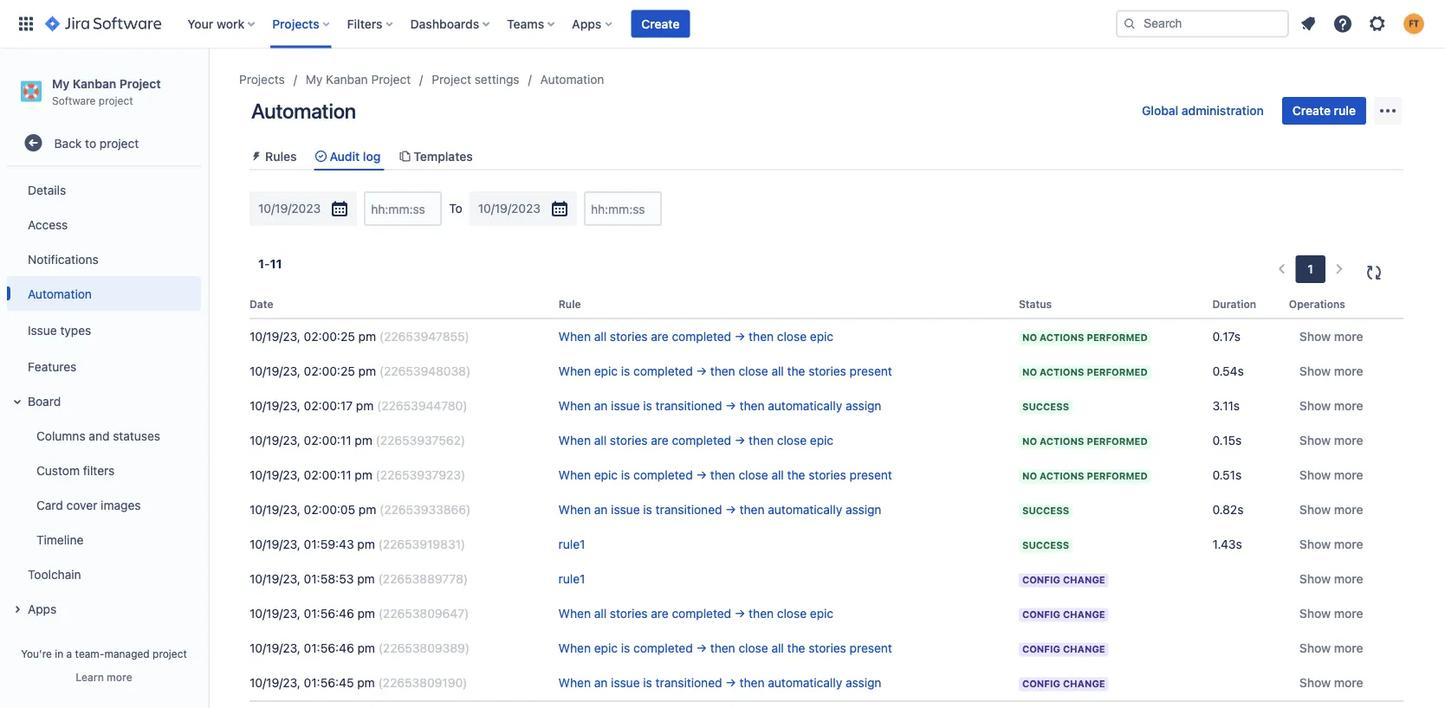 Task type: describe. For each thing, give the bounding box(es) containing it.
learn
[[76, 671, 104, 684]]

then for (22653947855)
[[749, 330, 774, 344]]

2 10/19/2023 from the left
[[478, 202, 541, 216]]

1 10/19/2023 from the left
[[258, 202, 321, 216]]

→ for (22653809190)
[[725, 676, 736, 691]]

transitioned for (22653809190)
[[655, 676, 722, 691]]

and
[[89, 429, 110, 443]]

search image
[[1123, 17, 1137, 31]]

10/19/23, for 10/19/23, 01:56:46 pm (22653809389)
[[250, 642, 300, 656]]

config change for assign
[[1022, 679, 1105, 690]]

types
[[60, 323, 91, 337]]

01:58:53
[[304, 572, 354, 587]]

back
[[54, 136, 82, 150]]

automatically for 3.11s
[[768, 399, 842, 413]]

1 change from the top
[[1063, 575, 1105, 586]]

10/19/23, for 10/19/23, 01:56:45 pm (22653809190)
[[250, 676, 300, 691]]

to
[[85, 136, 96, 150]]

filters
[[347, 16, 383, 31]]

9 show more from the top
[[1299, 607, 1363, 621]]

access
[[28, 217, 68, 232]]

notifications image
[[1298, 13, 1319, 34]]

then for (22653933866)
[[740, 503, 765, 517]]

(22653947855)
[[379, 330, 469, 344]]

automation link for project settings
[[540, 69, 604, 90]]

global administration link
[[1131, 97, 1274, 125]]

an for 10/19/23, 02:00:05 pm (22653933866)
[[594, 503, 608, 517]]

when epic is completed → then close all the stories present link for (22653937923)
[[558, 468, 892, 483]]

dashboards
[[410, 16, 479, 31]]

in
[[55, 648, 63, 660]]

toolchain link
[[7, 557, 201, 592]]

cover
[[66, 498, 97, 512]]

2 hh:mm:ss field from the left
[[586, 193, 660, 225]]

show for 10/19/23, 02:00:25 pm (22653947855)
[[1299, 330, 1331, 344]]

1.43s
[[1212, 538, 1242, 552]]

1 hh:mm:ss field from the left
[[366, 193, 440, 225]]

my kanban project
[[306, 72, 411, 87]]

10/19/23, for 10/19/23, 02:00:17 pm (22653944780)
[[250, 399, 300, 413]]

when all stories are completed → then close epic for 10/19/23, 02:00:11 pm (22653937562)
[[558, 434, 834, 448]]

(22653933866)
[[380, 503, 471, 517]]

8 show more button from the top
[[1289, 566, 1374, 594]]

actions for 0.54s
[[1040, 367, 1084, 378]]

project settings
[[432, 72, 519, 87]]

pm for (22653889778)
[[357, 572, 375, 587]]

(22653809190)
[[378, 676, 467, 691]]

config change for the
[[1022, 644, 1105, 656]]

show more for (22653937923)
[[1299, 468, 1363, 483]]

show more for (22653933866)
[[1299, 503, 1363, 517]]

rule
[[558, 298, 581, 310]]

02:00:11 for (22653937562)
[[304, 434, 351, 448]]

my kanban project software project
[[52, 76, 161, 106]]

global administration
[[1142, 104, 1264, 118]]

when an issue is transitioned → then automatically assign link for (22653944780)
[[558, 399, 881, 413]]

images
[[101, 498, 141, 512]]

show more button for 10/19/23, 02:00:17 pm (22653944780)
[[1289, 393, 1374, 420]]

status
[[1019, 298, 1052, 310]]

show more for (22653937562)
[[1299, 434, 1363, 448]]

project for my kanban project
[[371, 72, 411, 87]]

9 show more button from the top
[[1289, 601, 1374, 628]]

change for the
[[1063, 644, 1105, 656]]

(22653944780)
[[377, 399, 467, 413]]

columns and statuses link
[[17, 419, 201, 453]]

0.17s
[[1212, 330, 1241, 344]]

show for 10/19/23, 02:00:05 pm (22653933866)
[[1299, 503, 1331, 517]]

success for 0.82s
[[1022, 506, 1069, 517]]

apps inside apps popup button
[[572, 16, 602, 31]]

issue types
[[28, 323, 91, 337]]

when epic is completed → then close all the stories present for 10/19/23, 02:00:25 pm (22653948038)
[[558, 364, 892, 379]]

10 show more from the top
[[1299, 642, 1363, 656]]

features link
[[7, 349, 201, 384]]

automation for notifications
[[28, 287, 92, 301]]

when an issue is transitioned → then automatically assign link for (22653809190)
[[558, 676, 881, 691]]

your work button
[[182, 10, 262, 38]]

01:56:45
[[304, 676, 354, 691]]

11
[[270, 257, 282, 271]]

8 show more from the top
[[1299, 572, 1363, 587]]

dashboards button
[[405, 10, 497, 38]]

pm for (22653937562)
[[355, 434, 372, 448]]

→ for (22653933866)
[[725, 503, 736, 517]]

audit
[[330, 149, 360, 163]]

10/19/23, 02:00:11 pm (22653937923)
[[250, 468, 465, 483]]

show for 10/19/23, 02:00:11 pm (22653937923)
[[1299, 468, 1331, 483]]

no for 0.54s
[[1022, 367, 1037, 378]]

details
[[28, 183, 66, 197]]

timeline link
[[17, 523, 201, 557]]

custom filters
[[36, 463, 115, 478]]

success for 1.43s
[[1022, 540, 1069, 552]]

no actions performed for 0.17s
[[1022, 332, 1148, 344]]

custom
[[36, 463, 80, 478]]

show more button for 10/19/23, 01:59:43 pm (22653919831)
[[1289, 531, 1374, 559]]

10/19/23, for 10/19/23, 02:00:25 pm (22653948038)
[[250, 364, 300, 379]]

your work
[[187, 16, 245, 31]]

back to project
[[54, 136, 139, 150]]

no actions performed for 0.15s
[[1022, 436, 1148, 448]]

rules
[[265, 149, 297, 163]]

statuses
[[113, 429, 160, 443]]

pm for (22653809389)
[[357, 642, 375, 656]]

teams button
[[502, 10, 562, 38]]

0.51s
[[1212, 468, 1242, 483]]

1 config change from the top
[[1022, 575, 1105, 586]]

show more button for 10/19/23, 02:00:25 pm (22653948038)
[[1289, 358, 1374, 386]]

your
[[187, 16, 213, 31]]

card
[[36, 498, 63, 512]]

10/19/23, for 10/19/23, 01:56:46 pm (22653809647)
[[250, 607, 300, 621]]

1 config from the top
[[1022, 575, 1060, 586]]

1 vertical spatial automation
[[251, 99, 356, 123]]

apps button
[[567, 10, 619, 38]]

10/19/23, for 10/19/23, 02:00:05 pm (22653933866)
[[250, 503, 300, 517]]

to
[[449, 202, 462, 216]]

card cover images
[[36, 498, 141, 512]]

pm for (22653933866)
[[359, 503, 376, 517]]

config for epic
[[1022, 610, 1060, 621]]

performed for 0.54s
[[1087, 367, 1148, 378]]

sidebar navigation image
[[189, 69, 227, 104]]

board button
[[7, 384, 201, 419]]

10/19/23, 01:59:43 pm (22653919831)
[[250, 538, 465, 552]]

10/19/23, 02:00:25 pm (22653947855)
[[250, 330, 469, 344]]

1 for 1 - 11
[[258, 257, 264, 271]]

(22653809389)
[[378, 642, 470, 656]]

when all stories are completed → then close epic link for (22653947855)
[[558, 330, 834, 344]]

audit log image
[[314, 150, 328, 163]]

banner containing your work
[[0, 0, 1445, 49]]

10/19/23, 01:56:46 pm (22653809647)
[[250, 607, 469, 621]]

expand image for board
[[7, 392, 28, 413]]

when an issue is transitioned → then automatically assign for 10/19/23, 02:00:17 pm (22653944780)
[[558, 399, 881, 413]]

learn more button
[[76, 671, 132, 684]]

my kanban project link
[[306, 69, 411, 90]]

02:00:11 for (22653937923)
[[304, 468, 351, 483]]

when for 10/19/23, 01:56:45 pm (22653809190)
[[558, 676, 591, 691]]

automation link for notifications
[[7, 277, 201, 311]]

1 button
[[1296, 256, 1325, 283]]

0.15s
[[1212, 434, 1242, 448]]

custom filters link
[[17, 453, 201, 488]]

9 show from the top
[[1299, 607, 1331, 621]]

managed
[[104, 648, 150, 660]]

you're in a team-managed project
[[21, 648, 187, 660]]

performed for 0.51s
[[1087, 471, 1148, 482]]

show more for (22653947855)
[[1299, 330, 1363, 344]]

audit log
[[330, 149, 381, 163]]

pm for (22653944780)
[[356, 399, 374, 413]]

the for (22653937923)
[[787, 468, 805, 483]]

10/19/23, for 10/19/23, 02:00:11 pm (22653937923)
[[250, 468, 300, 483]]

rules image
[[250, 150, 263, 163]]

01:59:43
[[304, 538, 354, 552]]

show for 10/19/23, 01:56:45 pm (22653809190)
[[1299, 676, 1331, 691]]

show more button for 10/19/23, 02:00:11 pm (22653937923)
[[1289, 462, 1374, 490]]

02:00:17
[[304, 399, 353, 413]]

no actions performed for 0.51s
[[1022, 471, 1148, 482]]

2 vertical spatial project
[[153, 648, 187, 660]]

then for (22653809647)
[[749, 607, 774, 621]]

rule1 for 10/19/23, 01:58:53 pm (22653889778)
[[558, 572, 585, 587]]

software
[[52, 94, 96, 106]]

01:56:46 for (22653809647)
[[304, 607, 354, 621]]

when an issue is transitioned → then automatically assign for 10/19/23, 01:56:45 pm (22653809190)
[[558, 676, 881, 691]]

Search field
[[1116, 10, 1289, 38]]

columns
[[36, 429, 85, 443]]

settings
[[475, 72, 519, 87]]

create rule
[[1292, 104, 1356, 118]]

pm for (22653948038)
[[358, 364, 376, 379]]

0.54s
[[1212, 364, 1244, 379]]

projects for projects link
[[239, 72, 285, 87]]

10/19/23, 02:00:17 pm (22653944780)
[[250, 399, 467, 413]]

access link
[[7, 207, 201, 242]]

rule1 for 10/19/23, 01:59:43 pm (22653919831)
[[558, 538, 585, 552]]

pm for (22653947855)
[[358, 330, 376, 344]]



Task type: locate. For each thing, give the bounding box(es) containing it.
2 no actions performed from the top
[[1022, 367, 1148, 378]]

(22653809647)
[[378, 607, 469, 621]]

is
[[621, 364, 630, 379], [643, 399, 652, 413], [621, 468, 630, 483], [643, 503, 652, 517], [621, 642, 630, 656], [643, 676, 652, 691]]

show more for (22653809190)
[[1299, 676, 1363, 691]]

rule
[[1334, 104, 1356, 118]]

kanban for my kanban project
[[326, 72, 368, 87]]

kanban inside my kanban project software project
[[73, 76, 116, 91]]

automatically
[[768, 399, 842, 413], [768, 503, 842, 517], [768, 676, 842, 691]]

10 10/19/23, from the top
[[250, 642, 300, 656]]

learn more
[[76, 671, 132, 684]]

back to project link
[[7, 126, 201, 160]]

(22653889778)
[[378, 572, 468, 587]]

0 vertical spatial 02:00:25
[[304, 330, 355, 344]]

0 vertical spatial when an issue is transitioned → then automatically assign link
[[558, 399, 881, 413]]

(22653919831)
[[378, 538, 465, 552]]

1 vertical spatial expand image
[[7, 600, 28, 620]]

expand image down features on the bottom of the page
[[7, 392, 28, 413]]

10/19/23, 02:00:25 pm (22653948038)
[[250, 364, 471, 379]]

2 when from the top
[[558, 364, 591, 379]]

3 10/19/23, from the top
[[250, 399, 300, 413]]

projects for projects popup button
[[272, 16, 319, 31]]

1 vertical spatial project
[[100, 136, 139, 150]]

1 horizontal spatial kanban
[[326, 72, 368, 87]]

0 vertical spatial rule1 link
[[558, 538, 585, 552]]

expand image
[[7, 392, 28, 413], [7, 600, 28, 620]]

(22653948038)
[[379, 364, 471, 379]]

11 show more from the top
[[1299, 676, 1363, 691]]

→ for (22653944780)
[[725, 399, 736, 413]]

my inside my kanban project software project
[[52, 76, 69, 91]]

apps
[[572, 16, 602, 31], [28, 602, 57, 616]]

01:56:46
[[304, 607, 354, 621], [304, 642, 354, 656]]

when for 10/19/23, 02:00:25 pm (22653947855)
[[558, 330, 591, 344]]

transitioned
[[655, 399, 722, 413], [655, 503, 722, 517], [655, 676, 722, 691]]

1 automatically from the top
[[768, 399, 842, 413]]

4 no actions performed from the top
[[1022, 471, 1148, 482]]

3 show more button from the top
[[1289, 393, 1374, 420]]

2 show more from the top
[[1299, 364, 1363, 379]]

1 vertical spatial create
[[1292, 104, 1331, 118]]

1 10/19/23, from the top
[[250, 330, 300, 344]]

2 vertical spatial issue
[[611, 676, 640, 691]]

when
[[558, 330, 591, 344], [558, 364, 591, 379], [558, 399, 591, 413], [558, 434, 591, 448], [558, 468, 591, 483], [558, 503, 591, 517], [558, 607, 591, 621], [558, 642, 591, 656], [558, 676, 591, 691]]

1 show from the top
[[1299, 330, 1331, 344]]

create inside create "button"
[[641, 16, 680, 31]]

10/19/23, for 10/19/23, 02:00:25 pm (22653947855)
[[250, 330, 300, 344]]

details link
[[7, 173, 201, 207]]

7 when from the top
[[558, 607, 591, 621]]

2 vertical spatial automatically
[[768, 676, 842, 691]]

assign
[[845, 399, 881, 413], [845, 503, 881, 517], [845, 676, 881, 691]]

completed
[[672, 330, 731, 344], [633, 364, 693, 379], [672, 434, 731, 448], [633, 468, 693, 483], [672, 607, 731, 621], [633, 642, 693, 656]]

change
[[1063, 575, 1105, 586], [1063, 610, 1105, 621], [1063, 644, 1105, 656], [1063, 679, 1105, 690]]

pm down 10/19/23, 01:56:46 pm (22653809647)
[[357, 642, 375, 656]]

log
[[363, 149, 381, 163]]

columns and statuses
[[36, 429, 160, 443]]

group containing details
[[3, 167, 201, 632]]

2 when all stories are completed → then close epic from the top
[[558, 434, 834, 448]]

2 10/19/23, from the top
[[250, 364, 300, 379]]

a
[[66, 648, 72, 660]]

10 show more button from the top
[[1289, 635, 1374, 663]]

1 horizontal spatial 10/19/2023
[[478, 202, 541, 216]]

group
[[3, 167, 201, 632]]

pm down 10/19/23, 02:00:05 pm (22653933866)
[[357, 538, 375, 552]]

performed for 0.17s
[[1087, 332, 1148, 344]]

automation link up types
[[7, 277, 201, 311]]

are for 10/19/23, 02:00:11 pm (22653937562)
[[651, 434, 669, 448]]

3 an from the top
[[594, 676, 608, 691]]

apps inside apps button
[[28, 602, 57, 616]]

02:00:11 down the 02:00:17 on the bottom left
[[304, 434, 351, 448]]

show more button for 10/19/23, 02:00:11 pm (22653937562)
[[1289, 427, 1374, 455]]

automation down primary element
[[540, 72, 604, 87]]

1 show more from the top
[[1299, 330, 1363, 344]]

then for (22653944780)
[[740, 399, 765, 413]]

an for 10/19/23, 02:00:17 pm (22653944780)
[[594, 399, 608, 413]]

5 show more from the top
[[1299, 468, 1363, 483]]

create for create
[[641, 16, 680, 31]]

10/19/23, 02:00:11 pm (22653937562)
[[250, 434, 465, 448]]

3.11s
[[1212, 399, 1240, 413]]

3 no from the top
[[1022, 436, 1037, 448]]

4 show from the top
[[1299, 434, 1331, 448]]

1 vertical spatial 01:56:46
[[304, 642, 354, 656]]

automation down notifications
[[28, 287, 92, 301]]

settings image
[[1367, 13, 1388, 34]]

more inside button
[[107, 671, 132, 684]]

2 the from the top
[[787, 468, 805, 483]]

0 horizontal spatial automation
[[28, 287, 92, 301]]

3 are from the top
[[651, 607, 669, 621]]

10/19/23, for 10/19/23, 01:59:43 pm (22653919831)
[[250, 538, 300, 552]]

are for 10/19/23, 01:56:46 pm (22653809647)
[[651, 607, 669, 621]]

2 vertical spatial present
[[850, 642, 892, 656]]

1 horizontal spatial hh:mm:ss field
[[586, 193, 660, 225]]

1 vertical spatial success
[[1022, 506, 1069, 517]]

2 an from the top
[[594, 503, 608, 517]]

2 vertical spatial when epic is completed → then close all the stories present
[[558, 642, 892, 656]]

10/19/2023 down rules
[[258, 202, 321, 216]]

2 show more button from the top
[[1289, 358, 1374, 386]]

no for 0.17s
[[1022, 332, 1037, 344]]

board
[[28, 394, 61, 408]]

0 horizontal spatial automation link
[[7, 277, 201, 311]]

2 vertical spatial an
[[594, 676, 608, 691]]

1 vertical spatial rule1 link
[[558, 572, 585, 587]]

2 are from the top
[[651, 434, 669, 448]]

None text field
[[258, 200, 261, 218], [478, 200, 481, 218], [258, 200, 261, 218], [478, 200, 481, 218]]

6 when from the top
[[558, 503, 591, 517]]

pm down '10/19/23, 02:00:17 pm (22653944780)'
[[355, 434, 372, 448]]

project right to
[[100, 136, 139, 150]]

1 vertical spatial 02:00:11
[[304, 468, 351, 483]]

when epic is completed → then close all the stories present for 10/19/23, 01:56:46 pm (22653809389)
[[558, 642, 892, 656]]

create rule button
[[1282, 97, 1366, 125]]

02:00:25 up "10/19/23, 02:00:25 pm (22653948038)"
[[304, 330, 355, 344]]

an
[[594, 399, 608, 413], [594, 503, 608, 517], [594, 676, 608, 691]]

2 vertical spatial when an issue is transitioned → then automatically assign
[[558, 676, 881, 691]]

2 vertical spatial when all stories are completed → then close epic link
[[558, 607, 834, 621]]

config for the
[[1022, 644, 1060, 656]]

help image
[[1332, 13, 1353, 34]]

2 rule1 link from the top
[[558, 572, 585, 587]]

project
[[99, 94, 133, 106], [100, 136, 139, 150], [153, 648, 187, 660]]

create right apps popup button
[[641, 16, 680, 31]]

0 vertical spatial are
[[651, 330, 669, 344]]

pm down 10/19/23, 02:00:25 pm (22653947855)
[[358, 364, 376, 379]]

0.82s
[[1212, 503, 1244, 517]]

the
[[787, 364, 805, 379], [787, 468, 805, 483], [787, 642, 805, 656]]

2 when an issue is transitioned → then automatically assign link from the top
[[558, 503, 881, 517]]

(22653937562)
[[376, 434, 465, 448]]

actions
[[1040, 332, 1084, 344], [1040, 367, 1084, 378], [1040, 436, 1084, 448], [1040, 471, 1084, 482]]

pm down '10/19/23, 02:00:11 pm (22653937923)'
[[359, 503, 376, 517]]

1 horizontal spatial automation
[[251, 99, 356, 123]]

apps right the teams popup button
[[572, 16, 602, 31]]

2 when all stories are completed → then close epic link from the top
[[558, 434, 834, 448]]

create left rule
[[1292, 104, 1331, 118]]

then
[[749, 330, 774, 344], [710, 364, 735, 379], [740, 399, 765, 413], [749, 434, 774, 448], [710, 468, 735, 483], [740, 503, 765, 517], [749, 607, 774, 621], [710, 642, 735, 656], [740, 676, 765, 691]]

show for 10/19/23, 02:00:25 pm (22653948038)
[[1299, 364, 1331, 379]]

2 vertical spatial are
[[651, 607, 669, 621]]

create
[[641, 16, 680, 31], [1292, 104, 1331, 118]]

0 vertical spatial transitioned
[[655, 399, 722, 413]]

pm up 10/19/23, 01:56:46 pm (22653809389)
[[357, 607, 375, 621]]

actions for 0.51s
[[1040, 471, 1084, 482]]

7 show more button from the top
[[1289, 531, 1374, 559]]

1 vertical spatial present
[[850, 468, 892, 483]]

my right projects link
[[306, 72, 323, 87]]

0 vertical spatial project
[[99, 94, 133, 106]]

templates
[[414, 149, 473, 163]]

1 vertical spatial automation link
[[7, 277, 201, 311]]

1 vertical spatial are
[[651, 434, 669, 448]]

work
[[217, 16, 245, 31]]

01:56:46 up 01:56:45
[[304, 642, 354, 656]]

automation for project settings
[[540, 72, 604, 87]]

1 are from the top
[[651, 330, 669, 344]]

1 horizontal spatial my
[[306, 72, 323, 87]]

automation
[[540, 72, 604, 87], [251, 99, 356, 123], [28, 287, 92, 301]]

2 automatically from the top
[[768, 503, 842, 517]]

when all stories are completed → then close epic link
[[558, 330, 834, 344], [558, 434, 834, 448], [558, 607, 834, 621]]

3 config from the top
[[1022, 644, 1060, 656]]

when for 10/19/23, 02:00:11 pm (22653937562)
[[558, 434, 591, 448]]

2 change from the top
[[1063, 610, 1105, 621]]

2 horizontal spatial project
[[432, 72, 471, 87]]

automatically for 0.82s
[[768, 503, 842, 517]]

kanban for my kanban project software project
[[73, 76, 116, 91]]

2 02:00:25 from the top
[[304, 364, 355, 379]]

more
[[1334, 330, 1363, 344], [1334, 364, 1363, 379], [1334, 399, 1363, 413], [1334, 434, 1363, 448], [1334, 468, 1363, 483], [1334, 503, 1363, 517], [1334, 538, 1363, 552], [1334, 572, 1363, 587], [1334, 607, 1363, 621], [1334, 642, 1363, 656], [107, 671, 132, 684], [1334, 676, 1363, 691]]

banner
[[0, 0, 1445, 49]]

features
[[28, 359, 76, 374]]

02:00:11 up '02:00:05' at the left bottom
[[304, 468, 351, 483]]

3 issue from the top
[[611, 676, 640, 691]]

change for epic
[[1063, 610, 1105, 621]]

0 vertical spatial when all stories are completed → then close epic link
[[558, 330, 834, 344]]

1 rule1 link from the top
[[558, 538, 585, 552]]

project settings link
[[432, 69, 519, 90]]

4 actions from the top
[[1040, 471, 1084, 482]]

transitioned for (22653944780)
[[655, 399, 722, 413]]

assign for 0.82s
[[845, 503, 881, 517]]

5 10/19/23, from the top
[[250, 468, 300, 483]]

create for create rule
[[1292, 104, 1331, 118]]

→ for (22653937562)
[[735, 434, 745, 448]]

automation link
[[540, 69, 604, 90], [7, 277, 201, 311]]

expand image inside board button
[[7, 392, 28, 413]]

apps button
[[7, 592, 201, 627]]

1 horizontal spatial create
[[1292, 104, 1331, 118]]

project left sidebar navigation image
[[119, 76, 161, 91]]

3 automatically from the top
[[768, 676, 842, 691]]

projects link
[[239, 69, 285, 90]]

0 vertical spatial success
[[1022, 402, 1069, 413]]

pm for (22653809647)
[[357, 607, 375, 621]]

issue
[[28, 323, 57, 337]]

pm down 10/19/23, 01:56:46 pm (22653809389)
[[357, 676, 375, 691]]

1 vertical spatial when an issue is transitioned → then automatically assign
[[558, 503, 881, 517]]

automation up audit log icon
[[251, 99, 356, 123]]

1 vertical spatial when epic is completed → then close all the stories present
[[558, 468, 892, 483]]

primary element
[[10, 0, 1116, 48]]

3 change from the top
[[1063, 644, 1105, 656]]

3 actions from the top
[[1040, 436, 1084, 448]]

pm up 10/19/23, 02:00:05 pm (22653933866)
[[355, 468, 372, 483]]

1 vertical spatial when all stories are completed → then close epic link
[[558, 434, 834, 448]]

appswitcher icon image
[[16, 13, 36, 34]]

team-
[[75, 648, 104, 660]]

no actions performed for 0.54s
[[1022, 367, 1148, 378]]

10/19/2023
[[258, 202, 321, 216], [478, 202, 541, 216]]

1 vertical spatial rule1
[[558, 572, 585, 587]]

projects inside popup button
[[272, 16, 319, 31]]

1 vertical spatial assign
[[845, 503, 881, 517]]

when an issue is transitioned → then automatically assign
[[558, 399, 881, 413], [558, 503, 881, 517], [558, 676, 881, 691]]

are for 10/19/23, 02:00:25 pm (22653947855)
[[651, 330, 669, 344]]

apps down toolchain
[[28, 602, 57, 616]]

1 vertical spatial an
[[594, 503, 608, 517]]

an for 10/19/23, 01:56:45 pm (22653809190)
[[594, 676, 608, 691]]

1 horizontal spatial 1
[[1308, 262, 1313, 277]]

1 vertical spatial projects
[[239, 72, 285, 87]]

rule1 link for (22653919831)
[[558, 538, 585, 552]]

then for (22653809190)
[[740, 676, 765, 691]]

2 show from the top
[[1299, 364, 1331, 379]]

2 vertical spatial when all stories are completed → then close epic
[[558, 607, 834, 621]]

4 show more from the top
[[1299, 434, 1363, 448]]

when an issue is transitioned → then automatically assign link
[[558, 399, 881, 413], [558, 503, 881, 517], [558, 676, 881, 691]]

1 transitioned from the top
[[655, 399, 722, 413]]

project left settings
[[432, 72, 471, 87]]

1 vertical spatial automatically
[[768, 503, 842, 517]]

project inside my kanban project software project
[[99, 94, 133, 106]]

0 vertical spatial when epic is completed → then close all the stories present
[[558, 364, 892, 379]]

1 02:00:11 from the top
[[304, 434, 351, 448]]

create inside the create rule button
[[1292, 104, 1331, 118]]

1 inside button
[[1308, 262, 1313, 277]]

2 config from the top
[[1022, 610, 1060, 621]]

0 vertical spatial automation
[[540, 72, 604, 87]]

3 when from the top
[[558, 399, 591, 413]]

1 no from the top
[[1022, 332, 1037, 344]]

1 01:56:46 from the top
[[304, 607, 354, 621]]

1 - 11
[[258, 257, 282, 271]]

1 vertical spatial when epic is completed → then close all the stories present link
[[558, 468, 892, 483]]

when epic is completed → then close all the stories present link
[[558, 364, 892, 379], [558, 468, 892, 483], [558, 642, 892, 656]]

2 vertical spatial when an issue is transitioned → then automatically assign link
[[558, 676, 881, 691]]

rule1 link
[[558, 538, 585, 552], [558, 572, 585, 587]]

3 the from the top
[[787, 642, 805, 656]]

3 present from the top
[[850, 642, 892, 656]]

10/19/23, 01:56:45 pm (22653809190)
[[250, 676, 467, 691]]

when for 10/19/23, 01:56:46 pm (22653809647)
[[558, 607, 591, 621]]

0 horizontal spatial kanban
[[73, 76, 116, 91]]

0 vertical spatial projects
[[272, 16, 319, 31]]

jira software image
[[45, 13, 161, 34], [45, 13, 161, 34]]

0 horizontal spatial my
[[52, 76, 69, 91]]

2 vertical spatial automation
[[28, 287, 92, 301]]

2 when epic is completed → then close all the stories present link from the top
[[558, 468, 892, 483]]

pagination element
[[1268, 256, 1353, 283]]

my up the software
[[52, 76, 69, 91]]

kanban up the software
[[73, 76, 116, 91]]

when an issue is transitioned → then automatically assign link for (22653933866)
[[558, 503, 881, 517]]

1 success from the top
[[1022, 402, 1069, 413]]

5 when from the top
[[558, 468, 591, 483]]

1 when an issue is transitioned → then automatically assign link from the top
[[558, 399, 881, 413]]

3 when epic is completed → then close all the stories present from the top
[[558, 642, 892, 656]]

project down filters dropdown button
[[371, 72, 411, 87]]

show more for (22653919831)
[[1299, 538, 1363, 552]]

1 issue from the top
[[611, 399, 640, 413]]

3 when an issue is transitioned → then automatically assign from the top
[[558, 676, 881, 691]]

administration
[[1182, 104, 1264, 118]]

2 performed from the top
[[1087, 367, 1148, 378]]

show more
[[1299, 330, 1363, 344], [1299, 364, 1363, 379], [1299, 399, 1363, 413], [1299, 434, 1363, 448], [1299, 468, 1363, 483], [1299, 503, 1363, 517], [1299, 538, 1363, 552], [1299, 572, 1363, 587], [1299, 607, 1363, 621], [1299, 642, 1363, 656], [1299, 676, 1363, 691]]

4 change from the top
[[1063, 679, 1105, 690]]

when all stories are completed → then close epic for 10/19/23, 02:00:25 pm (22653947855)
[[558, 330, 834, 344]]

kanban inside my kanban project link
[[326, 72, 368, 87]]

1 vertical spatial the
[[787, 468, 805, 483]]

2 vertical spatial when epic is completed → then close all the stories present link
[[558, 642, 892, 656]]

0 vertical spatial an
[[594, 399, 608, 413]]

4 config change from the top
[[1022, 679, 1105, 690]]

1 vertical spatial transitioned
[[655, 503, 722, 517]]

5 show more button from the top
[[1289, 462, 1374, 490]]

0 horizontal spatial 1
[[258, 257, 264, 271]]

0 vertical spatial present
[[850, 364, 892, 379]]

2 vertical spatial the
[[787, 642, 805, 656]]

9 when from the top
[[558, 676, 591, 691]]

0 vertical spatial apps
[[572, 16, 602, 31]]

02:00:25 for (22653948038)
[[304, 364, 355, 379]]

10 show from the top
[[1299, 642, 1331, 656]]

1 expand image from the top
[[7, 392, 28, 413]]

hh:mm:ss field
[[366, 193, 440, 225], [586, 193, 660, 225]]

assign for 3.11s
[[845, 399, 881, 413]]

2 horizontal spatial automation
[[540, 72, 604, 87]]

3 show from the top
[[1299, 399, 1331, 413]]

1 when all stories are completed → then close epic link from the top
[[558, 330, 834, 344]]

pm for (22653919831)
[[357, 538, 375, 552]]

no for 0.51s
[[1022, 471, 1037, 482]]

refresh log image
[[1364, 263, 1384, 283]]

project right the software
[[99, 94, 133, 106]]

01:56:46 down 01:58:53 at the bottom left
[[304, 607, 354, 621]]

2 vertical spatial assign
[[845, 676, 881, 691]]

3 when all stories are completed → then close epic link from the top
[[558, 607, 834, 621]]

2 present from the top
[[850, 468, 892, 483]]

4 performed from the top
[[1087, 471, 1148, 482]]

you're
[[21, 648, 52, 660]]

0 horizontal spatial create
[[641, 16, 680, 31]]

1 up operations at the top of page
[[1308, 262, 1313, 277]]

0 vertical spatial when epic is completed → then close all the stories present link
[[558, 364, 892, 379]]

1 horizontal spatial automation link
[[540, 69, 604, 90]]

0 vertical spatial automation link
[[540, 69, 604, 90]]

10/19/23, for 10/19/23, 02:00:11 pm (22653937562)
[[250, 434, 300, 448]]

2 transitioned from the top
[[655, 503, 722, 517]]

show more button for 10/19/23, 02:00:25 pm (22653947855)
[[1289, 323, 1374, 351]]

1 horizontal spatial apps
[[572, 16, 602, 31]]

0 vertical spatial when all stories are completed → then close epic
[[558, 330, 834, 344]]

0 vertical spatial 02:00:11
[[304, 434, 351, 448]]

2 vertical spatial success
[[1022, 540, 1069, 552]]

0 vertical spatial assign
[[845, 399, 881, 413]]

projects right sidebar navigation image
[[239, 72, 285, 87]]

show more for (22653944780)
[[1299, 399, 1363, 413]]

3 assign from the top
[[845, 676, 881, 691]]

config change
[[1022, 575, 1105, 586], [1022, 610, 1105, 621], [1022, 644, 1105, 656], [1022, 679, 1105, 690]]

1 vertical spatial when an issue is transitioned → then automatically assign link
[[558, 503, 881, 517]]

rule1 link for (22653889778)
[[558, 572, 585, 587]]

project inside my kanban project software project
[[119, 76, 161, 91]]

2 expand image from the top
[[7, 600, 28, 620]]

tab list
[[243, 142, 1410, 171]]

2 01:56:46 from the top
[[304, 642, 354, 656]]

1
[[258, 257, 264, 271], [1308, 262, 1313, 277]]

expand image for apps
[[7, 600, 28, 620]]

1 vertical spatial issue
[[611, 503, 640, 517]]

1 horizontal spatial project
[[371, 72, 411, 87]]

1 when an issue is transitioned → then automatically assign from the top
[[558, 399, 881, 413]]

show more button for 10/19/23, 02:00:05 pm (22653933866)
[[1289, 497, 1374, 524]]

no
[[1022, 332, 1037, 344], [1022, 367, 1037, 378], [1022, 436, 1037, 448], [1022, 471, 1037, 482]]

automation link down primary element
[[540, 69, 604, 90]]

0 horizontal spatial 10/19/2023
[[258, 202, 321, 216]]

4 no from the top
[[1022, 471, 1037, 482]]

projects right work
[[272, 16, 319, 31]]

the for (22653809389)
[[787, 642, 805, 656]]

card cover images link
[[17, 488, 201, 523]]

project right managed
[[153, 648, 187, 660]]

issue for 10/19/23, 01:56:45 pm (22653809190)
[[611, 676, 640, 691]]

pm up 10/19/23, 01:56:46 pm (22653809647)
[[357, 572, 375, 587]]

expand image up you're
[[7, 600, 28, 620]]

when epic is completed → then close all the stories present
[[558, 364, 892, 379], [558, 468, 892, 483], [558, 642, 892, 656]]

show for 10/19/23, 02:00:17 pm (22653944780)
[[1299, 399, 1331, 413]]

show for 10/19/23, 01:59:43 pm (22653919831)
[[1299, 538, 1331, 552]]

10/19/23, 01:58:53 pm (22653889778)
[[250, 572, 468, 587]]

no for 0.15s
[[1022, 436, 1037, 448]]

2 success from the top
[[1022, 506, 1069, 517]]

pm down "10/19/23, 02:00:25 pm (22653948038)"
[[356, 399, 374, 413]]

show for 10/19/23, 02:00:11 pm (22653937562)
[[1299, 434, 1331, 448]]

kanban down filters
[[326, 72, 368, 87]]

2 no from the top
[[1022, 367, 1037, 378]]

config for assign
[[1022, 679, 1060, 690]]

02:00:25 for (22653947855)
[[304, 330, 355, 344]]

6 show from the top
[[1299, 503, 1331, 517]]

0 vertical spatial the
[[787, 364, 805, 379]]

10/19/2023 right to at the top left of page
[[478, 202, 541, 216]]

projects button
[[267, 10, 337, 38]]

0 vertical spatial 01:56:46
[[304, 607, 354, 621]]

teams
[[507, 16, 544, 31]]

projects
[[272, 16, 319, 31], [239, 72, 285, 87]]

7 10/19/23, from the top
[[250, 538, 300, 552]]

config change for epic
[[1022, 610, 1105, 621]]

when epic is completed → then close all the stories present link for (22653948038)
[[558, 364, 892, 379]]

rule1
[[558, 538, 585, 552], [558, 572, 585, 587]]

epic
[[810, 330, 834, 344], [594, 364, 618, 379], [810, 434, 834, 448], [594, 468, 618, 483], [810, 607, 834, 621], [594, 642, 618, 656]]

issue for 10/19/23, 02:00:05 pm (22653933866)
[[611, 503, 640, 517]]

my for my kanban project
[[306, 72, 323, 87]]

02:00:25 up the 02:00:17 on the bottom left
[[304, 364, 355, 379]]

issue for 10/19/23, 02:00:17 pm (22653944780)
[[611, 399, 640, 413]]

1 when all stories are completed → then close epic from the top
[[558, 330, 834, 344]]

when for 10/19/23, 02:00:11 pm (22653937923)
[[558, 468, 591, 483]]

0 vertical spatial create
[[641, 16, 680, 31]]

0 horizontal spatial project
[[119, 76, 161, 91]]

then for (22653937562)
[[749, 434, 774, 448]]

0 vertical spatial expand image
[[7, 392, 28, 413]]

pm for (22653809190)
[[357, 676, 375, 691]]

1 vertical spatial when all stories are completed → then close epic
[[558, 434, 834, 448]]

present for 0.51s
[[850, 468, 892, 483]]

tab list containing rules
[[243, 142, 1410, 171]]

1 vertical spatial 02:00:25
[[304, 364, 355, 379]]

1 left 11 at the top left of the page
[[258, 257, 264, 271]]

11 10/19/23, from the top
[[250, 676, 300, 691]]

when all stories are completed → then close epic link for (22653809647)
[[558, 607, 834, 621]]

1 assign from the top
[[845, 399, 881, 413]]

2 vertical spatial transitioned
[[655, 676, 722, 691]]

filters button
[[342, 10, 400, 38]]

show
[[1299, 330, 1331, 344], [1299, 364, 1331, 379], [1299, 399, 1331, 413], [1299, 434, 1331, 448], [1299, 468, 1331, 483], [1299, 503, 1331, 517], [1299, 538, 1331, 552], [1299, 572, 1331, 587], [1299, 607, 1331, 621], [1299, 642, 1331, 656], [1299, 676, 1331, 691]]

operations
[[1289, 298, 1345, 310]]

0 vertical spatial when an issue is transitioned → then automatically assign
[[558, 399, 881, 413]]

0 horizontal spatial hh:mm:ss field
[[366, 193, 440, 225]]

when for 10/19/23, 02:00:25 pm (22653948038)
[[558, 364, 591, 379]]

0 vertical spatial automatically
[[768, 399, 842, 413]]

change for assign
[[1063, 679, 1105, 690]]

expand image inside apps button
[[7, 600, 28, 620]]

1 vertical spatial apps
[[28, 602, 57, 616]]

10/19/23, for 10/19/23, 01:58:53 pm (22653889778)
[[250, 572, 300, 587]]

templates image
[[398, 150, 412, 163]]

8 when from the top
[[558, 642, 591, 656]]

7 show more from the top
[[1299, 538, 1363, 552]]

0 horizontal spatial apps
[[28, 602, 57, 616]]

pm
[[358, 330, 376, 344], [358, 364, 376, 379], [356, 399, 374, 413], [355, 434, 372, 448], [355, 468, 372, 483], [359, 503, 376, 517], [357, 538, 375, 552], [357, 572, 375, 587], [357, 607, 375, 621], [357, 642, 375, 656], [357, 676, 375, 691]]

notifications link
[[7, 242, 201, 277]]

pm for (22653937923)
[[355, 468, 372, 483]]

the for (22653948038)
[[787, 364, 805, 379]]

4 10/19/23, from the top
[[250, 434, 300, 448]]

3 when epic is completed → then close all the stories present link from the top
[[558, 642, 892, 656]]

actions image
[[1377, 100, 1398, 121]]

4 show more button from the top
[[1289, 427, 1374, 455]]

0 vertical spatial issue
[[611, 399, 640, 413]]

(22653937923)
[[376, 468, 465, 483]]

project for my kanban project software project
[[119, 76, 161, 91]]

0 vertical spatial rule1
[[558, 538, 585, 552]]

8 show from the top
[[1299, 572, 1331, 587]]

your profile and settings image
[[1403, 13, 1424, 34]]

11 show from the top
[[1299, 676, 1331, 691]]

1 an from the top
[[594, 399, 608, 413]]

pm up "10/19/23, 02:00:25 pm (22653948038)"
[[358, 330, 376, 344]]

02:00:05
[[304, 503, 355, 517]]

notifications
[[28, 252, 98, 266]]



Task type: vqa. For each thing, say whether or not it's contained in the screenshot.


